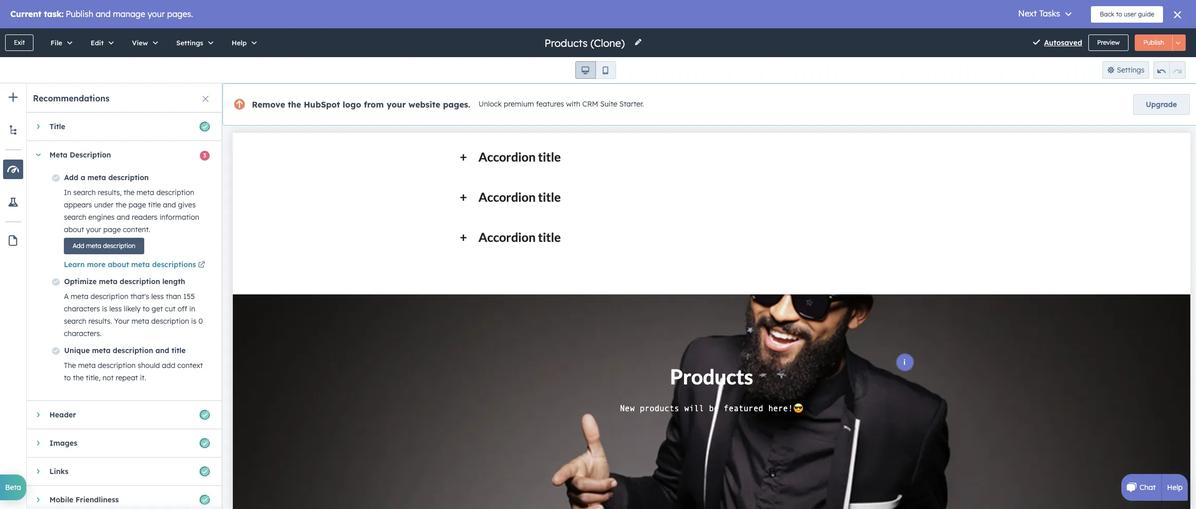 Task type: describe. For each thing, give the bounding box(es) containing it.
add for add meta description
[[73, 242, 84, 250]]

the
[[64, 361, 76, 370]]

unlock premium features with crm suite starter.
[[479, 100, 644, 109]]

remove the hubspot logo from your website pages.
[[252, 99, 470, 110]]

meta
[[49, 150, 67, 160]]

link opens in a new window image
[[198, 262, 205, 269]]

unique
[[64, 346, 90, 355]]

2 vertical spatial and
[[155, 346, 169, 355]]

under
[[94, 200, 114, 210]]

your inside in search results, the meta description appears under the page title and gives search engines and readers information about your page content.
[[86, 225, 101, 234]]

preview button
[[1088, 35, 1128, 51]]

search inside a meta description that's less than 155 characters is less likely to get cut off in search results. your meta description is 0 characters.
[[64, 317, 86, 326]]

0 vertical spatial search
[[73, 188, 96, 197]]

unique meta description and title
[[64, 346, 186, 355]]

1 vertical spatial title
[[172, 346, 186, 355]]

meta description
[[49, 150, 111, 160]]

beta
[[5, 483, 21, 492]]

results.
[[88, 317, 112, 326]]

crm
[[582, 100, 598, 109]]

to inside the meta description should add context to the title, not repeat it.
[[64, 373, 71, 383]]

friendliness
[[76, 496, 119, 505]]

0 vertical spatial your
[[387, 99, 406, 110]]

hubspot
[[304, 99, 340, 110]]

meta right a
[[87, 173, 106, 182]]

chat
[[1140, 483, 1156, 492]]

preview
[[1097, 39, 1120, 46]]

meta down likely at bottom left
[[131, 317, 149, 326]]

in search results, the meta description appears under the page title and gives search engines and readers information about your page content.
[[64, 188, 199, 234]]

images
[[49, 439, 77, 448]]

results,
[[98, 188, 122, 197]]

1 vertical spatial and
[[117, 213, 130, 222]]

caret image for images
[[37, 440, 39, 447]]

features
[[536, 100, 564, 109]]

mobile friendliness button
[[27, 486, 211, 509]]

get
[[152, 304, 163, 314]]

repeat
[[116, 373, 138, 383]]

0 horizontal spatial is
[[102, 304, 107, 314]]

description up that's
[[120, 277, 160, 286]]

autosaved button
[[1044, 37, 1082, 49]]

view
[[132, 39, 148, 47]]

edit button
[[80, 28, 121, 57]]

mobile friendliness
[[49, 496, 119, 505]]

beta button
[[0, 475, 26, 501]]

file button
[[40, 28, 80, 57]]

autosaved
[[1044, 38, 1082, 47]]

it.
[[140, 373, 146, 383]]

caret image for links
[[37, 469, 39, 475]]

the right results,
[[124, 188, 135, 197]]

caret image for header
[[37, 412, 39, 418]]

description
[[70, 150, 111, 160]]

than
[[166, 292, 181, 301]]

155
[[183, 292, 195, 301]]

caret image for meta description
[[35, 154, 41, 156]]

meta up characters at left
[[71, 292, 88, 301]]

engines
[[88, 213, 115, 222]]

0
[[198, 317, 203, 326]]

from
[[364, 99, 384, 110]]

title
[[49, 122, 65, 131]]

recommendations
[[33, 93, 110, 104]]

information
[[160, 213, 199, 222]]

learn more about meta descriptions link
[[64, 260, 207, 269]]

help button
[[221, 28, 264, 57]]

links
[[49, 467, 68, 476]]

characters
[[64, 304, 100, 314]]

images button
[[27, 430, 211, 457]]

1 horizontal spatial settings button
[[1102, 61, 1149, 79]]

description inside button
[[103, 242, 135, 250]]

publish button
[[1135, 35, 1173, 51]]

title,
[[86, 373, 100, 383]]

descriptions
[[152, 260, 196, 269]]

header
[[49, 411, 76, 420]]

0 vertical spatial less
[[151, 292, 164, 301]]

description up the meta description should add context to the title, not repeat it.
[[113, 346, 153, 355]]

1 horizontal spatial is
[[191, 317, 196, 326]]

link opens in a new window image
[[198, 262, 205, 269]]

off
[[178, 304, 187, 314]]

title button
[[27, 113, 211, 141]]



Task type: locate. For each thing, give the bounding box(es) containing it.
search down characters at left
[[64, 317, 86, 326]]

caret image left mobile
[[37, 497, 39, 503]]

meta up optimize meta description length
[[131, 260, 150, 269]]

website
[[409, 99, 440, 110]]

should
[[138, 361, 160, 370]]

description
[[108, 173, 149, 182], [156, 188, 194, 197], [103, 242, 135, 250], [120, 277, 160, 286], [90, 292, 128, 301], [151, 317, 189, 326], [113, 346, 153, 355], [98, 361, 136, 370]]

links button
[[27, 458, 211, 486]]

and up information
[[163, 200, 176, 210]]

1 vertical spatial search
[[64, 213, 86, 222]]

search down appears
[[64, 213, 86, 222]]

title inside in search results, the meta description appears under the page title and gives search engines and readers information about your page content.
[[148, 200, 161, 210]]

group down publish group
[[1153, 61, 1186, 79]]

2 vertical spatial search
[[64, 317, 86, 326]]

add up learn
[[73, 242, 84, 250]]

2 caret image from the top
[[37, 469, 39, 475]]

and up add at the left bottom
[[155, 346, 169, 355]]

add for add a meta description
[[64, 173, 78, 182]]

meta
[[87, 173, 106, 182], [137, 188, 154, 197], [86, 242, 101, 250], [131, 260, 150, 269], [99, 277, 117, 286], [71, 292, 88, 301], [131, 317, 149, 326], [92, 346, 111, 355], [78, 361, 96, 370]]

context
[[177, 361, 203, 370]]

meta description button
[[27, 141, 211, 169]]

to inside a meta description that's less than 155 characters is less likely to get cut off in search results. your meta description is 0 characters.
[[143, 304, 150, 314]]

readers
[[132, 213, 157, 222]]

0 horizontal spatial to
[[64, 373, 71, 383]]

description up learn more about meta descriptions
[[103, 242, 135, 250]]

mobile
[[49, 496, 73, 505]]

0 horizontal spatial page
[[103, 225, 121, 234]]

1 horizontal spatial to
[[143, 304, 150, 314]]

group up crm
[[575, 61, 616, 79]]

is up 'results.'
[[102, 304, 107, 314]]

add left a
[[64, 173, 78, 182]]

1 horizontal spatial settings
[[1117, 65, 1145, 75]]

header button
[[27, 401, 211, 429]]

1 horizontal spatial group
[[1153, 61, 1186, 79]]

0 vertical spatial page
[[128, 200, 146, 210]]

description down optimize meta description length
[[90, 292, 128, 301]]

0 vertical spatial caret image
[[37, 440, 39, 447]]

0 horizontal spatial settings
[[176, 39, 203, 47]]

upgrade link
[[1133, 94, 1190, 115]]

1 vertical spatial settings
[[1117, 65, 1145, 75]]

publish
[[1143, 39, 1164, 46]]

publish group
[[1135, 35, 1186, 51]]

view button
[[121, 28, 166, 57]]

title up add at the left bottom
[[172, 346, 186, 355]]

settings right view button
[[176, 39, 203, 47]]

caret image inside the title dropdown button
[[37, 124, 39, 130]]

and
[[163, 200, 176, 210], [117, 213, 130, 222], [155, 346, 169, 355]]

learn more about meta descriptions
[[64, 260, 196, 269]]

characters.
[[64, 329, 102, 338]]

0 vertical spatial add
[[64, 173, 78, 182]]

length
[[162, 277, 185, 286]]

caret image inside images dropdown button
[[37, 440, 39, 447]]

content.
[[123, 225, 150, 234]]

with
[[566, 100, 580, 109]]

0 vertical spatial about
[[64, 225, 84, 234]]

logo
[[343, 99, 361, 110]]

description down cut
[[151, 317, 189, 326]]

suite
[[600, 100, 617, 109]]

1 vertical spatial help
[[1167, 483, 1183, 492]]

description up gives
[[156, 188, 194, 197]]

appears
[[64, 200, 92, 210]]

the
[[288, 99, 301, 110], [124, 188, 135, 197], [116, 200, 126, 210], [73, 373, 84, 383]]

and up content.
[[117, 213, 130, 222]]

title up readers
[[148, 200, 161, 210]]

the meta description should add context to the title, not repeat it.
[[64, 361, 203, 383]]

caret image inside 'meta description' dropdown button
[[35, 154, 41, 156]]

search up appears
[[73, 188, 96, 197]]

settings button
[[166, 28, 221, 57], [1102, 61, 1149, 79]]

premium
[[504, 100, 534, 109]]

in
[[64, 188, 71, 197]]

settings
[[176, 39, 203, 47], [1117, 65, 1145, 75]]

description inside in search results, the meta description appears under the page title and gives search engines and readers information about your page content.
[[156, 188, 194, 197]]

1 horizontal spatial title
[[172, 346, 186, 355]]

1 group from the left
[[575, 61, 616, 79]]

2 group from the left
[[1153, 61, 1186, 79]]

search
[[73, 188, 96, 197], [64, 213, 86, 222], [64, 317, 86, 326]]

1 caret image from the top
[[37, 440, 39, 447]]

likely
[[124, 304, 141, 314]]

1 vertical spatial add
[[73, 242, 84, 250]]

meta inside the meta description should add context to the title, not repeat it.
[[78, 361, 96, 370]]

1 horizontal spatial your
[[387, 99, 406, 110]]

0 horizontal spatial group
[[575, 61, 616, 79]]

your
[[114, 317, 129, 326]]

about up optimize meta description length
[[108, 260, 129, 269]]

0 horizontal spatial your
[[86, 225, 101, 234]]

1 vertical spatial page
[[103, 225, 121, 234]]

remove
[[252, 99, 285, 110]]

close image
[[202, 96, 209, 102]]

your down "engines"
[[86, 225, 101, 234]]

settings down preview button
[[1117, 65, 1145, 75]]

a
[[64, 292, 69, 301]]

edit
[[91, 39, 104, 47]]

about inside in search results, the meta description appears under the page title and gives search engines and readers information about your page content.
[[64, 225, 84, 234]]

less
[[151, 292, 164, 301], [109, 304, 122, 314]]

caret image for mobile friendliness
[[37, 497, 39, 503]]

0 horizontal spatial less
[[109, 304, 122, 314]]

caret image inside mobile friendliness dropdown button
[[37, 497, 39, 503]]

exit link
[[5, 35, 34, 51]]

caret image
[[37, 124, 39, 130], [35, 154, 41, 156], [37, 412, 39, 418], [37, 497, 39, 503]]

caret image
[[37, 440, 39, 447], [37, 469, 39, 475]]

1 horizontal spatial page
[[128, 200, 146, 210]]

add meta description
[[73, 242, 135, 250]]

add inside button
[[73, 242, 84, 250]]

0 horizontal spatial title
[[148, 200, 161, 210]]

1 vertical spatial your
[[86, 225, 101, 234]]

less up your
[[109, 304, 122, 314]]

pages.
[[443, 99, 470, 110]]

0 vertical spatial is
[[102, 304, 107, 314]]

meta up more on the bottom left of the page
[[86, 242, 101, 250]]

that's
[[130, 292, 149, 301]]

caret image inside header dropdown button
[[37, 412, 39, 418]]

less up get
[[151, 292, 164, 301]]

to left get
[[143, 304, 150, 314]]

0 horizontal spatial help
[[232, 39, 247, 47]]

page up readers
[[128, 200, 146, 210]]

0 vertical spatial settings button
[[166, 28, 221, 57]]

not
[[102, 373, 114, 383]]

caret image left links
[[37, 469, 39, 475]]

add
[[64, 173, 78, 182], [73, 242, 84, 250]]

0 vertical spatial title
[[148, 200, 161, 210]]

about down appears
[[64, 225, 84, 234]]

in
[[189, 304, 195, 314]]

0 horizontal spatial settings button
[[166, 28, 221, 57]]

caret image inside links dropdown button
[[37, 469, 39, 475]]

to
[[143, 304, 150, 314], [64, 373, 71, 383]]

exit
[[14, 39, 25, 46]]

meta up readers
[[137, 188, 154, 197]]

file
[[51, 39, 62, 47]]

title
[[148, 200, 161, 210], [172, 346, 186, 355]]

meta inside add meta description button
[[86, 242, 101, 250]]

add
[[162, 361, 175, 370]]

page
[[128, 200, 146, 210], [103, 225, 121, 234]]

the right "remove"
[[288, 99, 301, 110]]

caret image left header
[[37, 412, 39, 418]]

meta down more on the bottom left of the page
[[99, 277, 117, 286]]

1 vertical spatial about
[[108, 260, 129, 269]]

0 vertical spatial to
[[143, 304, 150, 314]]

learn
[[64, 260, 85, 269]]

1 vertical spatial settings button
[[1102, 61, 1149, 79]]

0 vertical spatial help
[[232, 39, 247, 47]]

description inside the meta description should add context to the title, not repeat it.
[[98, 361, 136, 370]]

caret image left meta on the top left of the page
[[35, 154, 41, 156]]

meta right unique
[[92, 346, 111, 355]]

optimize
[[64, 277, 97, 286]]

add a meta description
[[64, 173, 149, 182]]

your right from
[[387, 99, 406, 110]]

optimize meta description length
[[64, 277, 185, 286]]

the inside the meta description should add context to the title, not repeat it.
[[73, 373, 84, 383]]

unlock
[[479, 100, 502, 109]]

the down results,
[[116, 200, 126, 210]]

0 horizontal spatial about
[[64, 225, 84, 234]]

gives
[[178, 200, 196, 210]]

description up not
[[98, 361, 136, 370]]

group
[[575, 61, 616, 79], [1153, 61, 1186, 79]]

1 horizontal spatial about
[[108, 260, 129, 269]]

1 vertical spatial caret image
[[37, 469, 39, 475]]

starter.
[[619, 100, 644, 109]]

upgrade
[[1146, 100, 1177, 109]]

help
[[232, 39, 247, 47], [1167, 483, 1183, 492]]

caret image left images
[[37, 440, 39, 447]]

meta up title,
[[78, 361, 96, 370]]

caret image for title
[[37, 124, 39, 130]]

is
[[102, 304, 107, 314], [191, 317, 196, 326]]

1 horizontal spatial help
[[1167, 483, 1183, 492]]

0 vertical spatial settings
[[176, 39, 203, 47]]

to down the
[[64, 373, 71, 383]]

1 vertical spatial to
[[64, 373, 71, 383]]

a
[[81, 173, 85, 182]]

description up results,
[[108, 173, 149, 182]]

page down "engines"
[[103, 225, 121, 234]]

1 vertical spatial less
[[109, 304, 122, 314]]

the left title,
[[73, 373, 84, 383]]

meta inside in search results, the meta description appears under the page title and gives search engines and readers information about your page content.
[[137, 188, 154, 197]]

your
[[387, 99, 406, 110], [86, 225, 101, 234]]

a meta description that's less than 155 characters is less likely to get cut off in search results. your meta description is 0 characters.
[[64, 292, 203, 338]]

cut
[[165, 304, 176, 314]]

more
[[87, 260, 106, 269]]

1 horizontal spatial less
[[151, 292, 164, 301]]

is left 0
[[191, 317, 196, 326]]

1 vertical spatial is
[[191, 317, 196, 326]]

help inside the help button
[[232, 39, 247, 47]]

0 vertical spatial and
[[163, 200, 176, 210]]

caret image left title
[[37, 124, 39, 130]]

add meta description button
[[64, 238, 144, 254]]

about
[[64, 225, 84, 234], [108, 260, 129, 269]]

None field
[[543, 36, 628, 50]]



Task type: vqa. For each thing, say whether or not it's contained in the screenshot.
description in the In search results, the meta description appears under the page title and gives search engines and readers information about your page content.
yes



